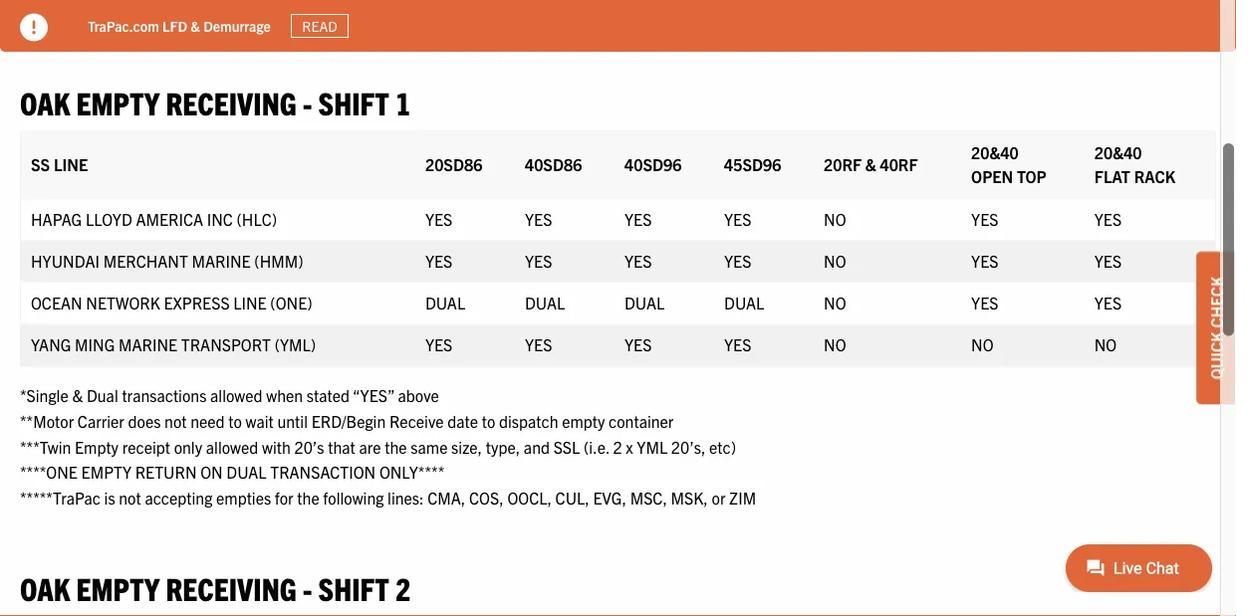 Task type: vqa. For each thing, say whether or not it's contained in the screenshot.
Cut Off
no



Task type: describe. For each thing, give the bounding box(es) containing it.
rack
[[1134, 167, 1176, 186]]

oocl,
[[507, 488, 552, 508]]

america
[[136, 209, 203, 229]]

oak empty receiving                - shift 2
[[20, 569, 411, 608]]

with
[[262, 437, 291, 457]]

only
[[174, 437, 202, 457]]

need
[[190, 412, 225, 432]]

20&40 open top
[[971, 143, 1047, 186]]

type,
[[486, 437, 520, 457]]

1 to from the left
[[228, 412, 242, 432]]

empty
[[562, 412, 605, 432]]

dispatch
[[499, 412, 558, 432]]

wait
[[246, 412, 274, 432]]

size,
[[451, 437, 482, 457]]

zim
[[729, 488, 756, 508]]

quick check link
[[1196, 252, 1236, 405]]

no for hyundai merchant marine (hmm)
[[824, 251, 846, 271]]

ming
[[75, 335, 115, 355]]

20rf & 40rf
[[824, 155, 918, 174]]

above
[[398, 386, 439, 406]]

transactions
[[122, 386, 207, 406]]

evg,
[[593, 488, 627, 508]]

- for 1
[[303, 82, 312, 121]]

top
[[1017, 167, 1047, 186]]

network
[[86, 293, 160, 313]]

20&40 flat rack
[[1095, 143, 1176, 186]]

inc
[[207, 209, 233, 229]]

oak for oak empty receiving                - shift 1
[[20, 82, 70, 121]]

marine for (hmm)
[[192, 251, 251, 271]]

"yes"
[[353, 386, 394, 406]]

lfd
[[162, 17, 187, 34]]

is
[[104, 488, 115, 508]]

45sd96
[[724, 155, 781, 174]]

on
[[200, 463, 223, 483]]

no for ocean network express line (one)
[[824, 293, 846, 313]]

*single
[[20, 386, 68, 406]]

(i.e.
[[584, 437, 609, 457]]

2 inside *single & dual transactions allowed when stated "yes" above **motor carrier does not need to wait until erd/begin receive date to dispatch empty container ***twin empty receipt only allowed with 20's that are the same size, type, and ssl (i.e. 2 x yml 20's, etc) ****one empty return on dual transaction only**** *****trapac is not accepting empties for the following lines: cma, cos, oocl, cul, evg, msc, msk, or zim
[[613, 437, 622, 457]]

accepting
[[145, 488, 213, 508]]

return
[[135, 463, 197, 483]]

are
[[359, 437, 381, 457]]

ssl
[[553, 437, 580, 457]]

flat
[[1095, 167, 1131, 186]]

demurrage
[[203, 17, 271, 34]]

or
[[712, 488, 726, 508]]

that
[[328, 437, 355, 457]]

yang
[[31, 335, 71, 355]]

trapac.com lfd & demurrage
[[88, 17, 271, 34]]

transaction
[[270, 463, 376, 483]]

read link
[[291, 14, 349, 38]]

cos,
[[469, 488, 504, 508]]

0 horizontal spatial line
[[54, 155, 88, 174]]

container
[[609, 412, 674, 432]]

0 vertical spatial the
[[385, 437, 407, 457]]

0 vertical spatial allowed
[[210, 386, 263, 406]]

x
[[626, 437, 633, 457]]

ss
[[31, 155, 50, 174]]

until
[[277, 412, 308, 432]]

****one
[[20, 463, 78, 483]]

20&40 for flat
[[1095, 143, 1142, 163]]

express
[[164, 293, 230, 313]]

20&40 for open
[[971, 143, 1019, 163]]

1 horizontal spatial not
[[164, 412, 187, 432]]

no for hapag lloyd america inc (hlc)
[[824, 209, 846, 229]]

hapag
[[31, 209, 82, 229]]

when
[[266, 386, 303, 406]]

etc)
[[709, 437, 736, 457]]

quick check
[[1206, 277, 1226, 380]]

same
[[411, 437, 448, 457]]

***twin
[[20, 437, 71, 457]]

1 vertical spatial 2
[[395, 569, 411, 608]]

marine for transport
[[118, 335, 177, 355]]

oak for oak empty receiving                - shift 2
[[20, 569, 70, 608]]

msk,
[[671, 488, 708, 508]]

yang ming marine transport (yml)
[[31, 335, 316, 355]]

following
[[323, 488, 384, 508]]

(hmm)
[[254, 251, 303, 271]]

& for *single & dual transactions allowed when stated "yes" above **motor carrier does not need to wait until erd/begin receive date to dispatch empty container ***twin empty receipt only allowed with 20's that are the same size, type, and ssl (i.e. 2 x yml 20's, etc) ****one empty return on dual transaction only**** *****trapac is not accepting empties for the following lines: cma, cos, oocl, cul, evg, msc, msk, or zim
[[72, 386, 83, 406]]



Task type: locate. For each thing, give the bounding box(es) containing it.
ocean network express line (one)
[[31, 293, 312, 313]]

0 vertical spatial line
[[54, 155, 88, 174]]

check
[[1206, 277, 1226, 328]]

oak empty receiving                - shift 1
[[20, 82, 411, 121]]

20&40 up open at the right top of the page
[[971, 143, 1019, 163]]

0 horizontal spatial marine
[[118, 335, 177, 355]]

1 vertical spatial shift
[[318, 569, 389, 608]]

1 horizontal spatial to
[[482, 412, 495, 432]]

hyundai merchant marine (hmm)
[[31, 251, 303, 271]]

0 horizontal spatial not
[[119, 488, 141, 508]]

2 20&40 from the left
[[1095, 143, 1142, 163]]

no
[[824, 209, 846, 229], [824, 251, 846, 271], [824, 293, 846, 313], [824, 335, 846, 355], [971, 335, 994, 355], [1095, 335, 1117, 355]]

marine
[[192, 251, 251, 271], [118, 335, 177, 355]]

no for yang ming marine transport (yml)
[[824, 335, 846, 355]]

1 oak from the top
[[20, 82, 70, 121]]

and
[[524, 437, 550, 457]]

yes
[[425, 209, 453, 229], [525, 209, 552, 229], [625, 209, 652, 229], [724, 209, 751, 229], [971, 209, 999, 229], [1095, 209, 1122, 229], [425, 251, 453, 271], [525, 251, 552, 271], [625, 251, 652, 271], [724, 251, 751, 271], [971, 251, 999, 271], [1095, 251, 1122, 271], [971, 293, 999, 313], [1095, 293, 1122, 313], [425, 335, 453, 355], [525, 335, 552, 355], [625, 335, 652, 355], [724, 335, 751, 355]]

0 vertical spatial not
[[164, 412, 187, 432]]

hapag lloyd america inc (hlc)
[[31, 209, 277, 229]]

1 horizontal spatial marine
[[192, 251, 251, 271]]

cul,
[[555, 488, 589, 508]]

0 horizontal spatial to
[[228, 412, 242, 432]]

1 vertical spatial -
[[303, 569, 312, 608]]

(hlc)
[[237, 209, 277, 229]]

not right is
[[119, 488, 141, 508]]

2 to from the left
[[482, 412, 495, 432]]

20sd86
[[425, 155, 482, 174]]

& right lfd
[[191, 17, 200, 34]]

0 horizontal spatial &
[[72, 386, 83, 406]]

not
[[164, 412, 187, 432], [119, 488, 141, 508]]

receiving down demurrage
[[166, 82, 297, 121]]

20's,
[[671, 437, 706, 457]]

carrier
[[78, 412, 124, 432]]

msc,
[[630, 488, 667, 508]]

open
[[971, 167, 1013, 186]]

40sd86
[[525, 155, 582, 174]]

1 receiving from the top
[[166, 82, 297, 121]]

shift
[[318, 82, 389, 121], [318, 569, 389, 608]]

empty
[[75, 437, 119, 457]]

receiving down empties
[[166, 569, 297, 608]]

0 vertical spatial shift
[[318, 82, 389, 121]]

& inside *single & dual transactions allowed when stated "yes" above **motor carrier does not need to wait until erd/begin receive date to dispatch empty container ***twin empty receipt only allowed with 20's that are the same size, type, and ssl (i.e. 2 x yml 20's, etc) ****one empty return on dual transaction only**** *****trapac is not accepting empties for the following lines: cma, cos, oocl, cul, evg, msc, msk, or zim
[[72, 386, 83, 406]]

1 20&40 from the left
[[971, 143, 1019, 163]]

oak up ss
[[20, 82, 70, 121]]

receiving
[[166, 82, 297, 121], [166, 569, 297, 608]]

empty
[[76, 82, 160, 121], [81, 463, 131, 483], [76, 569, 160, 608]]

for
[[275, 488, 293, 508]]

40sd96
[[625, 155, 682, 174]]

&
[[191, 17, 200, 34], [865, 155, 876, 174], [72, 386, 83, 406]]

40rf
[[880, 155, 918, 174]]

marine down ocean network express line (one)
[[118, 335, 177, 355]]

empty down trapac.com on the top
[[76, 82, 160, 121]]

1 - from the top
[[303, 82, 312, 121]]

shift for 1
[[318, 82, 389, 121]]

1 vertical spatial empty
[[81, 463, 131, 483]]

oak down the *****trapac
[[20, 569, 70, 608]]

empty down is
[[76, 569, 160, 608]]

hyundai
[[31, 251, 100, 271]]

1 vertical spatial not
[[119, 488, 141, 508]]

0 vertical spatial receiving
[[166, 82, 297, 121]]

2 vertical spatial empty
[[76, 569, 160, 608]]

0 vertical spatial 2
[[613, 437, 622, 457]]

& left dual at left
[[72, 386, 83, 406]]

1 vertical spatial oak
[[20, 569, 70, 608]]

receiving for 1
[[166, 82, 297, 121]]

& left 40rf
[[865, 155, 876, 174]]

1 vertical spatial the
[[297, 488, 319, 508]]

2 - from the top
[[303, 569, 312, 608]]

20rf
[[824, 155, 862, 174]]

lines:
[[388, 488, 424, 508]]

*single & dual transactions allowed when stated "yes" above **motor carrier does not need to wait until erd/begin receive date to dispatch empty container ***twin empty receipt only allowed with 20's that are the same size, type, and ssl (i.e. 2 x yml 20's, etc) ****one empty return on dual transaction only**** *****trapac is not accepting empties for the following lines: cma, cos, oocl, cul, evg, msc, msk, or zim
[[20, 386, 756, 508]]

solid image
[[20, 13, 48, 41]]

1 vertical spatial &
[[865, 155, 876, 174]]

1 vertical spatial allowed
[[206, 437, 258, 457]]

20&40 inside 20&40 open top
[[971, 143, 1019, 163]]

marine down inc
[[192, 251, 251, 271]]

read
[[302, 17, 337, 35]]

quick
[[1206, 332, 1226, 380]]

not down transactions at the bottom
[[164, 412, 187, 432]]

ocean
[[31, 293, 82, 313]]

shift for 2
[[318, 569, 389, 608]]

0 vertical spatial marine
[[192, 251, 251, 271]]

0 vertical spatial oak
[[20, 82, 70, 121]]

0 horizontal spatial the
[[297, 488, 319, 508]]

trapac.com
[[88, 17, 159, 34]]

**motor
[[20, 412, 74, 432]]

*****trapac
[[20, 488, 101, 508]]

empty inside *single & dual transactions allowed when stated "yes" above **motor carrier does not need to wait until erd/begin receive date to dispatch empty container ***twin empty receipt only allowed with 20's that are the same size, type, and ssl (i.e. 2 x yml 20's, etc) ****one empty return on dual transaction only**** *****trapac is not accepting empties for the following lines: cma, cos, oocl, cul, evg, msc, msk, or zim
[[81, 463, 131, 483]]

empty up is
[[81, 463, 131, 483]]

- for 2
[[303, 569, 312, 608]]

2 shift from the top
[[318, 569, 389, 608]]

the
[[385, 437, 407, 457], [297, 488, 319, 508]]

0 vertical spatial &
[[191, 17, 200, 34]]

0 horizontal spatial 2
[[395, 569, 411, 608]]

shift down "following" on the bottom of the page
[[318, 569, 389, 608]]

stated
[[307, 386, 350, 406]]

to right date
[[482, 412, 495, 432]]

shift left 1
[[318, 82, 389, 121]]

line left (one)
[[233, 293, 267, 313]]

dual inside *single & dual transactions allowed when stated "yes" above **motor carrier does not need to wait until erd/begin receive date to dispatch empty container ***twin empty receipt only allowed with 20's that are the same size, type, and ssl (i.e. 2 x yml 20's, etc) ****one empty return on dual transaction only**** *****trapac is not accepting empties for the following lines: cma, cos, oocl, cul, evg, msc, msk, or zim
[[226, 463, 266, 483]]

20's
[[294, 437, 324, 457]]

allowed up on
[[206, 437, 258, 457]]

1 vertical spatial line
[[233, 293, 267, 313]]

cma,
[[428, 488, 465, 508]]

(one)
[[270, 293, 312, 313]]

0 vertical spatial -
[[303, 82, 312, 121]]

receive
[[389, 412, 444, 432]]

1 vertical spatial receiving
[[166, 569, 297, 608]]

oak
[[20, 82, 70, 121], [20, 569, 70, 608]]

2 left x
[[613, 437, 622, 457]]

20&40 up flat
[[1095, 143, 1142, 163]]

the right the for
[[297, 488, 319, 508]]

does
[[128, 412, 161, 432]]

empties
[[216, 488, 271, 508]]

merchant
[[103, 251, 188, 271]]

1 horizontal spatial &
[[191, 17, 200, 34]]

date
[[447, 412, 478, 432]]

1 horizontal spatial line
[[233, 293, 267, 313]]

line
[[54, 155, 88, 174], [233, 293, 267, 313]]

1 horizontal spatial 2
[[613, 437, 622, 457]]

empty for oak empty receiving                - shift 1
[[76, 82, 160, 121]]

lloyd
[[86, 209, 132, 229]]

1
[[395, 82, 411, 121]]

2 down lines:
[[395, 569, 411, 608]]

-
[[303, 82, 312, 121], [303, 569, 312, 608]]

& for 20rf & 40rf
[[865, 155, 876, 174]]

empty for oak empty receiving                - shift 2
[[76, 569, 160, 608]]

dual
[[87, 386, 118, 406]]

yml
[[637, 437, 668, 457]]

1 vertical spatial marine
[[118, 335, 177, 355]]

receipt
[[122, 437, 170, 457]]

(yml)
[[275, 335, 316, 355]]

to
[[228, 412, 242, 432], [482, 412, 495, 432]]

line right ss
[[54, 155, 88, 174]]

2 horizontal spatial &
[[865, 155, 876, 174]]

receiving for 2
[[166, 569, 297, 608]]

2 oak from the top
[[20, 569, 70, 608]]

0 horizontal spatial 20&40
[[971, 143, 1019, 163]]

1 shift from the top
[[318, 82, 389, 121]]

20&40 inside 20&40 flat rack
[[1095, 143, 1142, 163]]

the right are
[[385, 437, 407, 457]]

2 vertical spatial &
[[72, 386, 83, 406]]

dual
[[425, 293, 465, 313], [525, 293, 565, 313], [625, 293, 665, 313], [724, 293, 764, 313], [226, 463, 266, 483]]

2 receiving from the top
[[166, 569, 297, 608]]

allowed up wait
[[210, 386, 263, 406]]

allowed
[[210, 386, 263, 406], [206, 437, 258, 457]]

only****
[[379, 463, 444, 483]]

transport
[[181, 335, 271, 355]]

ss line
[[31, 155, 88, 174]]

1 horizontal spatial the
[[385, 437, 407, 457]]

0 vertical spatial empty
[[76, 82, 160, 121]]

to left wait
[[228, 412, 242, 432]]

1 horizontal spatial 20&40
[[1095, 143, 1142, 163]]



